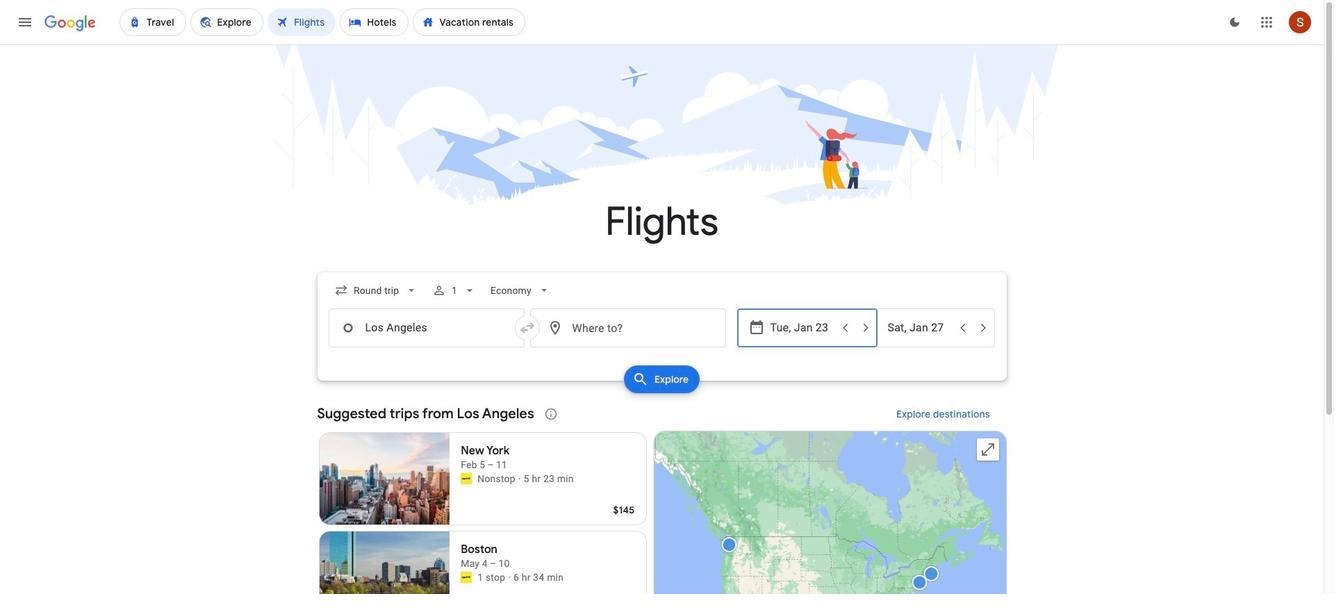 Task type: vqa. For each thing, say whether or not it's contained in the screenshot.
Text Box
yes



Task type: describe. For each thing, give the bounding box(es) containing it.
145 US dollars text field
[[613, 504, 635, 517]]

Where to? text field
[[530, 309, 726, 348]]

spirit image
[[461, 572, 472, 583]]

none text field inside the flight search field
[[328, 309, 524, 348]]

main menu image
[[17, 14, 33, 31]]



Task type: locate. For each thing, give the bounding box(es) containing it.
 image
[[518, 472, 521, 486]]

 image
[[508, 571, 511, 585]]

None field
[[328, 278, 424, 303], [485, 278, 556, 303], [328, 278, 424, 303], [485, 278, 556, 303]]

Flight search field
[[306, 273, 1018, 398]]

suggested trips from los angeles region
[[317, 398, 1007, 594]]

spirit image
[[461, 473, 472, 485]]

Return text field
[[888, 309, 952, 347]]

Departure text field
[[771, 309, 835, 347]]

change appearance image
[[1219, 6, 1252, 39]]

None text field
[[328, 309, 524, 348]]



